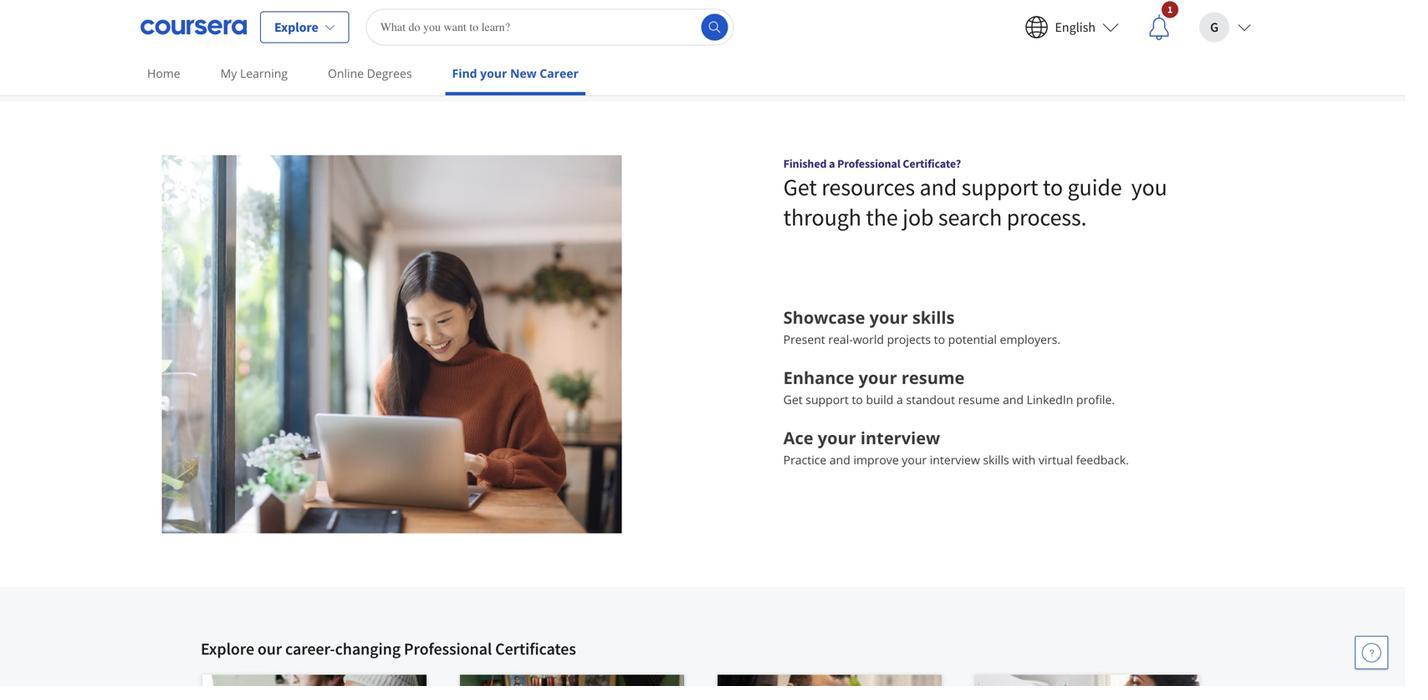 Task type: locate. For each thing, give the bounding box(es) containing it.
1 horizontal spatial and
[[920, 172, 957, 202]]

your inside showcase your skills present real-world projects to potential employers.
[[870, 306, 908, 329]]

1 vertical spatial explore
[[201, 638, 254, 659]]

a right build
[[897, 392, 904, 407]]

your for resume
[[859, 366, 898, 389]]

world
[[853, 331, 884, 347]]

support down enhance on the bottom right of page
[[806, 392, 849, 407]]

0 horizontal spatial support
[[806, 392, 849, 407]]

professional
[[838, 156, 901, 171], [404, 638, 492, 659]]

projects
[[887, 331, 931, 347]]

online
[[328, 65, 364, 81]]

1 vertical spatial get
[[784, 392, 803, 407]]

skills inside "ace your interview practice and improve your interview skills with virtual feedback."
[[983, 452, 1010, 468]]

process.
[[1007, 202, 1087, 232]]

your right the find
[[480, 65, 507, 81]]

showcase
[[784, 306, 866, 329]]

to up "process."
[[1043, 172, 1063, 202]]

standout
[[907, 392, 956, 407]]

1 horizontal spatial support
[[962, 172, 1039, 202]]

1 horizontal spatial explore
[[274, 19, 319, 36]]

resume right standout
[[959, 392, 1000, 407]]

1 vertical spatial skills
[[983, 452, 1010, 468]]

2 horizontal spatial to
[[1043, 172, 1063, 202]]

1 horizontal spatial skills
[[983, 452, 1010, 468]]

a
[[829, 156, 835, 171], [897, 392, 904, 407]]

0 vertical spatial a
[[829, 156, 835, 171]]

with
[[1013, 452, 1036, 468]]

get down enhance on the bottom right of page
[[784, 392, 803, 407]]

professional up resources
[[838, 156, 901, 171]]

support up search
[[962, 172, 1039, 202]]

help center image
[[1362, 643, 1382, 663]]

2 get from the top
[[784, 392, 803, 407]]

a right finished
[[829, 156, 835, 171]]

1 get from the top
[[784, 172, 817, 202]]

interview down standout
[[930, 452, 980, 468]]

2 vertical spatial and
[[830, 452, 851, 468]]

learning
[[240, 65, 288, 81]]

0 horizontal spatial a
[[829, 156, 835, 171]]

0 horizontal spatial and
[[830, 452, 851, 468]]

resources
[[822, 172, 915, 202]]

get down finished
[[784, 172, 817, 202]]

1 vertical spatial a
[[897, 392, 904, 407]]

0 vertical spatial get
[[784, 172, 817, 202]]

your right improve
[[902, 452, 927, 468]]

virtual
[[1039, 452, 1074, 468]]

interview
[[861, 426, 941, 449], [930, 452, 980, 468]]

explore inside 'popup button'
[[274, 19, 319, 36]]

your inside enhance your resume get support to build a standout resume and linkedin profile.
[[859, 366, 898, 389]]

your up projects
[[870, 306, 908, 329]]

get
[[784, 172, 817, 202], [784, 392, 803, 407]]

1 horizontal spatial a
[[897, 392, 904, 407]]

1 vertical spatial and
[[1003, 392, 1024, 407]]

1 vertical spatial professional
[[404, 638, 492, 659]]

skills
[[913, 306, 955, 329], [983, 452, 1010, 468]]

skills up projects
[[913, 306, 955, 329]]

and inside enhance your resume get support to build a standout resume and linkedin profile.
[[1003, 392, 1024, 407]]

What do you want to learn? text field
[[366, 9, 734, 46]]

0 vertical spatial and
[[920, 172, 957, 202]]

through
[[784, 202, 862, 232]]

2 horizontal spatial and
[[1003, 392, 1024, 407]]

online degrees
[[328, 65, 412, 81]]

2 vertical spatial to
[[852, 392, 863, 407]]

employers.
[[1000, 331, 1061, 347]]

interview up improve
[[861, 426, 941, 449]]

explore up learning
[[274, 19, 319, 36]]

to left build
[[852, 392, 863, 407]]

explore left our
[[201, 638, 254, 659]]

and
[[920, 172, 957, 202], [1003, 392, 1024, 407], [830, 452, 851, 468]]

my learning
[[221, 65, 288, 81]]

0 vertical spatial resume
[[902, 366, 965, 389]]

1 vertical spatial to
[[934, 331, 946, 347]]

1 vertical spatial support
[[806, 392, 849, 407]]

and right practice
[[830, 452, 851, 468]]

degrees
[[367, 65, 412, 81]]

enhance
[[784, 366, 855, 389]]

to right projects
[[934, 331, 946, 347]]

explore
[[274, 19, 319, 36], [201, 638, 254, 659]]

get inside "finished a professional certificate? get resources and support to guide  you through the job search process."
[[784, 172, 817, 202]]

0 horizontal spatial professional
[[404, 638, 492, 659]]

0 horizontal spatial skills
[[913, 306, 955, 329]]

resume
[[902, 366, 965, 389], [959, 392, 1000, 407]]

english
[[1055, 19, 1096, 36]]

professional right the changing
[[404, 638, 492, 659]]

0 vertical spatial skills
[[913, 306, 955, 329]]

your up build
[[859, 366, 898, 389]]

skills left with
[[983, 452, 1010, 468]]

explore inside career academy - gateway certificates carousel element
[[201, 638, 254, 659]]

resume up standout
[[902, 366, 965, 389]]

0 vertical spatial to
[[1043, 172, 1063, 202]]

0 horizontal spatial to
[[852, 392, 863, 407]]

support
[[962, 172, 1039, 202], [806, 392, 849, 407]]

and down certificate?
[[920, 172, 957, 202]]

1 horizontal spatial professional
[[838, 156, 901, 171]]

ace
[[784, 426, 814, 449]]

and inside "finished a professional certificate? get resources and support to guide  you through the job search process."
[[920, 172, 957, 202]]

0 vertical spatial support
[[962, 172, 1039, 202]]

showcase your skills present real-world projects to potential employers.
[[784, 306, 1061, 347]]

online degrees link
[[321, 54, 419, 92]]

changing
[[335, 638, 401, 659]]

your right ace
[[818, 426, 857, 449]]

0 horizontal spatial explore
[[201, 638, 254, 659]]

practice
[[784, 452, 827, 468]]

to
[[1043, 172, 1063, 202], [934, 331, 946, 347], [852, 392, 863, 407]]

career
[[540, 65, 579, 81]]

1 horizontal spatial to
[[934, 331, 946, 347]]

and left the linkedin
[[1003, 392, 1024, 407]]

your for interview
[[818, 426, 857, 449]]

find
[[452, 65, 477, 81]]

None search field
[[366, 9, 734, 46]]

0 vertical spatial professional
[[838, 156, 901, 171]]

job
[[903, 202, 934, 232]]

your
[[480, 65, 507, 81], [870, 306, 908, 329], [859, 366, 898, 389], [818, 426, 857, 449], [902, 452, 927, 468]]

get inside enhance your resume get support to build a standout resume and linkedin profile.
[[784, 392, 803, 407]]

certificates
[[495, 638, 576, 659]]

my learning link
[[214, 54, 295, 92]]

potential
[[949, 331, 997, 347]]

0 vertical spatial explore
[[274, 19, 319, 36]]

career-
[[285, 638, 335, 659]]

real-
[[829, 331, 853, 347]]



Task type: vqa. For each thing, say whether or not it's contained in the screenshot.
the topmost Eligible
no



Task type: describe. For each thing, give the bounding box(es) containing it.
support inside "finished a professional certificate? get resources and support to guide  you through the job search process."
[[962, 172, 1039, 202]]

professional inside career academy - gateway certificates carousel element
[[404, 638, 492, 659]]

a inside enhance your resume get support to build a standout resume and linkedin profile.
[[897, 392, 904, 407]]

home
[[147, 65, 180, 81]]

explore for explore our career-changing professional certificates
[[201, 638, 254, 659]]

ace your interview practice and improve your interview skills with virtual feedback.
[[784, 426, 1129, 468]]

your for skills
[[870, 306, 908, 329]]

feedback.
[[1077, 452, 1129, 468]]

find your new career
[[452, 65, 579, 81]]

0 vertical spatial interview
[[861, 426, 941, 449]]

explore our career-changing professional certificates
[[201, 638, 576, 659]]

build
[[866, 392, 894, 407]]

profile.
[[1077, 392, 1115, 407]]

explore button
[[260, 11, 350, 43]]

new
[[510, 65, 537, 81]]

professional inside "finished a professional certificate? get resources and support to guide  you through the job search process."
[[838, 156, 901, 171]]

improve
[[854, 452, 899, 468]]

support inside enhance your resume get support to build a standout resume and linkedin profile.
[[806, 392, 849, 407]]

explore for explore
[[274, 19, 319, 36]]

coursera image
[[141, 14, 247, 41]]

our
[[258, 638, 282, 659]]

linkedin
[[1027, 392, 1074, 407]]

1
[[1168, 3, 1173, 16]]

finished
[[784, 156, 827, 171]]

and inside "ace your interview practice and improve your interview skills with virtual feedback."
[[830, 452, 851, 468]]

skills inside showcase your skills present real-world projects to potential employers.
[[913, 306, 955, 329]]

to inside enhance your resume get support to build a standout resume and linkedin profile.
[[852, 392, 863, 407]]

to inside "finished a professional certificate? get resources and support to guide  you through the job search process."
[[1043, 172, 1063, 202]]

1 vertical spatial interview
[[930, 452, 980, 468]]

g
[[1211, 19, 1219, 36]]

english button
[[1012, 0, 1133, 54]]

you
[[1132, 172, 1168, 202]]

1 vertical spatial resume
[[959, 392, 1000, 407]]

finished a professional certificate? get resources and support to guide  you through the job search process.
[[784, 156, 1168, 232]]

home link
[[141, 54, 187, 92]]

enhance your resume get support to build a standout resume and linkedin profile.
[[784, 366, 1115, 407]]

search
[[939, 202, 1003, 232]]

your for new
[[480, 65, 507, 81]]

my
[[221, 65, 237, 81]]

find your new career link
[[446, 54, 586, 95]]

career academy - gateway certificates carousel element
[[192, 587, 1406, 686]]

to inside showcase your skills present real-world projects to potential employers.
[[934, 331, 946, 347]]

the
[[866, 202, 898, 232]]

certificate?
[[903, 156, 962, 171]]

present
[[784, 331, 826, 347]]

g button
[[1187, 0, 1265, 54]]

a inside "finished a professional certificate? get resources and support to guide  you through the job search process."
[[829, 156, 835, 171]]

1 button
[[1133, 0, 1187, 54]]



